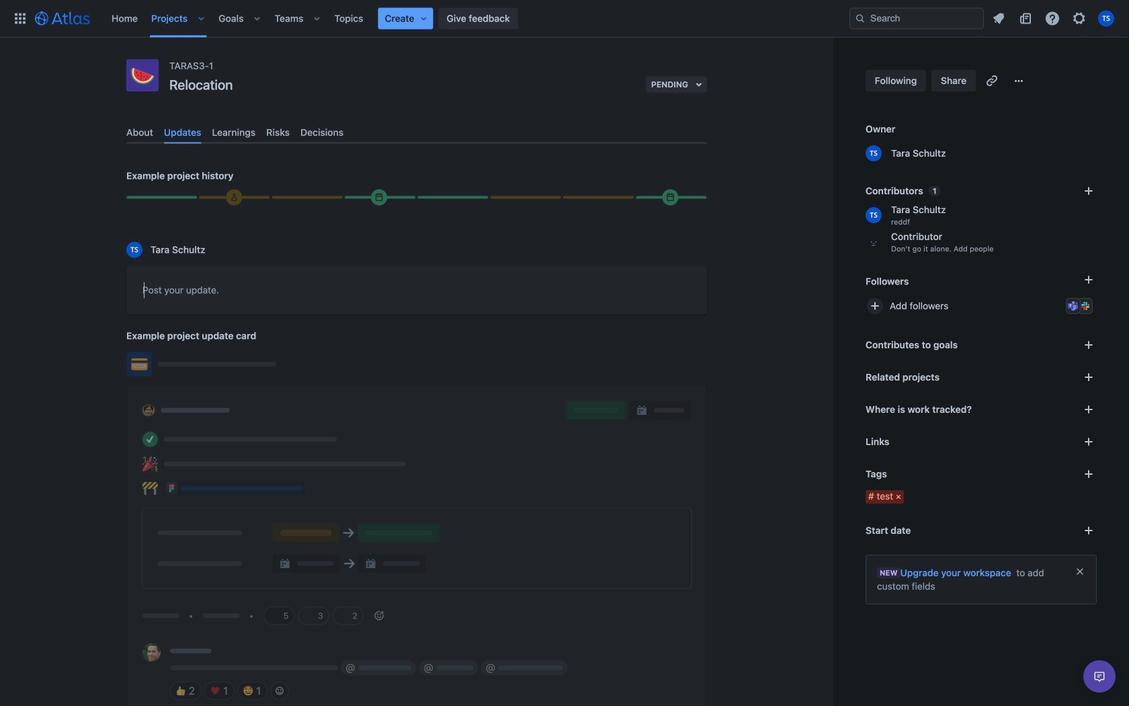 Task type: vqa. For each thing, say whether or not it's contained in the screenshot.
Add follower image
yes



Task type: describe. For each thing, give the bounding box(es) containing it.
slack logo showing nan channels are connected to this project image
[[1081, 301, 1092, 311]]

help image
[[1045, 10, 1061, 27]]

add follower image
[[868, 298, 884, 314]]

settings image
[[1072, 10, 1088, 27]]

add a follower image
[[1081, 272, 1098, 288]]

set start date image
[[1081, 523, 1098, 539]]

msteams logo showing  channels are connected to this project image
[[1069, 301, 1079, 311]]

close banner image
[[1075, 566, 1086, 577]]

top element
[[8, 0, 850, 37]]

search image
[[855, 13, 866, 24]]

switch to... image
[[12, 10, 28, 27]]

Main content area, start typing to enter text. text field
[[143, 282, 691, 303]]

account image
[[1099, 10, 1115, 27]]



Task type: locate. For each thing, give the bounding box(es) containing it.
banner
[[0, 0, 1130, 38]]

notifications image
[[991, 10, 1007, 27]]

close tag image
[[894, 492, 905, 502]]

open intercom messenger image
[[1092, 668, 1108, 685]]

Search field
[[850, 8, 985, 29]]

tab list
[[121, 121, 713, 144]]

None search field
[[850, 8, 985, 29]]



